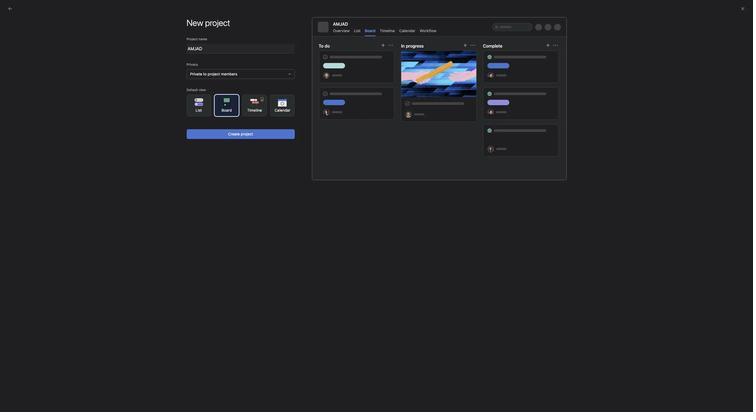 Task type: describe. For each thing, give the bounding box(es) containing it.
hide sidebar image
[[7, 4, 11, 9]]

project name
[[187, 37, 207, 41]]

create project button
[[187, 129, 295, 139]]

project for functional
[[542, 99, 555, 103]]

seven
[[511, 118, 522, 123]]

0 for 0
[[442, 58, 445, 64]]

project for to
[[208, 72, 220, 76]]

name
[[199, 37, 207, 41]]

functional
[[523, 99, 541, 103]]

talkback
[[438, 118, 454, 123]]

1 vertical spatial board
[[222, 108, 232, 112]]

tasks
[[397, 59, 405, 63]]

seven warlords of the sea
[[511, 118, 558, 123]]

default
[[187, 88, 198, 92]]

customize
[[550, 60, 568, 65]]

1 horizontal spatial calendar
[[400, 28, 416, 33]]

0 horizontal spatial list
[[196, 108, 202, 112]]

create task
[[261, 104, 279, 108]]

completed
[[406, 59, 422, 63]]

cross-functional project plan
[[511, 99, 563, 103]]

collaborators
[[446, 59, 466, 63]]

workflow
[[420, 28, 437, 33]]

create project
[[438, 99, 463, 104]]

members
[[221, 72, 238, 76]]

0 horizontal spatial calendar
[[275, 108, 291, 112]]

talkback link
[[418, 113, 492, 130]]

0 tasks completed
[[393, 58, 422, 64]]

thursday, november 2 good afternoon, tyler
[[370, 33, 449, 50]]

create project link
[[418, 94, 492, 111]]

projects
[[418, 83, 438, 89]]

create project
[[228, 132, 253, 136]]

create task button
[[254, 102, 280, 110]]

the
[[545, 118, 550, 123]]

seven warlords of the sea link
[[492, 113, 565, 130]]

close image
[[741, 6, 746, 11]]

Project name text field
[[187, 44, 295, 54]]

november
[[408, 33, 428, 38]]

0 for 0 tasks completed
[[393, 58, 396, 64]]

view
[[199, 88, 206, 92]]

project
[[187, 37, 198, 41]]

list image
[[497, 118, 504, 125]]

cross-functional project plan link
[[492, 94, 565, 111]]

sea
[[551, 118, 558, 123]]

amjad
[[333, 22, 348, 27]]

complete
[[483, 44, 503, 48]]



Task type: vqa. For each thing, say whether or not it's contained in the screenshot.
the afternoon,
yes



Task type: locate. For each thing, give the bounding box(es) containing it.
2 horizontal spatial project
[[542, 99, 555, 103]]

0 vertical spatial calendar
[[400, 28, 416, 33]]

1 horizontal spatial list
[[354, 28, 361, 33]]

list image
[[497, 99, 504, 105], [424, 118, 430, 125]]

private to project members
[[190, 72, 238, 76]]

0 horizontal spatial list image
[[424, 118, 430, 125]]

1 vertical spatial create
[[228, 132, 240, 136]]

0 left collaborators
[[442, 58, 445, 64]]

to
[[203, 72, 207, 76]]

1 vertical spatial project
[[542, 99, 555, 103]]

timeline left task
[[247, 108, 262, 112]]

board
[[365, 28, 376, 33], [222, 108, 232, 112]]

2 vertical spatial project
[[241, 132, 253, 136]]

1 0 from the left
[[393, 58, 396, 64]]

1 vertical spatial list image
[[424, 118, 430, 125]]

overview
[[333, 28, 350, 33]]

private
[[190, 72, 202, 76]]

0 left 'tasks'
[[393, 58, 396, 64]]

new project
[[187, 18, 230, 28]]

1 vertical spatial timeline
[[247, 108, 262, 112]]

in progress
[[401, 44, 424, 48]]

calendar up afternoon,
[[400, 28, 416, 33]]

list image left talkback
[[424, 118, 430, 125]]

completed button
[[324, 92, 344, 99]]

list
[[354, 28, 361, 33], [196, 108, 202, 112]]

upcoming
[[271, 92, 289, 97]]

calendar down "upcoming" button
[[275, 108, 291, 112]]

task
[[272, 104, 279, 108]]

completed
[[324, 92, 344, 97]]

warlords
[[523, 118, 539, 123]]

overdue
[[296, 92, 311, 97]]

2 0 from the left
[[442, 58, 445, 64]]

1 horizontal spatial project
[[241, 132, 253, 136]]

plan
[[556, 99, 563, 103]]

go back image
[[8, 6, 12, 11]]

overdue (5) button
[[296, 92, 317, 99]]

list down the default view
[[196, 108, 202, 112]]

list image left cross-
[[497, 99, 504, 105]]

good
[[370, 39, 390, 50]]

create
[[261, 104, 271, 108], [228, 132, 240, 136]]

overdue (5)
[[296, 92, 317, 97]]

to do
[[319, 44, 330, 48]]

list image inside talkback "link"
[[424, 118, 430, 125]]

2
[[429, 33, 432, 38]]

of
[[540, 118, 544, 123]]

project
[[208, 72, 220, 76], [542, 99, 555, 103], [241, 132, 253, 136]]

0 vertical spatial create
[[261, 104, 271, 108]]

list image inside cross-functional project plan link
[[497, 99, 504, 105]]

0 vertical spatial list image
[[497, 99, 504, 105]]

tyler
[[431, 39, 449, 50]]

0 horizontal spatial board
[[222, 108, 232, 112]]

list right overview on the left top of page
[[354, 28, 361, 33]]

1 horizontal spatial list image
[[497, 99, 504, 105]]

1 horizontal spatial board
[[365, 28, 376, 33]]

project inside create project button
[[241, 132, 253, 136]]

1 horizontal spatial create
[[261, 104, 271, 108]]

0 vertical spatial timeline
[[380, 28, 395, 33]]

timeline up the good
[[380, 28, 395, 33]]

list image for talkback
[[424, 118, 430, 125]]

1 horizontal spatial timeline
[[380, 28, 395, 33]]

upcoming button
[[271, 92, 289, 99]]

create for create task
[[261, 104, 271, 108]]

private to project members button
[[187, 69, 295, 79]]

0 horizontal spatial timeline
[[247, 108, 262, 112]]

1 horizontal spatial 0
[[442, 58, 445, 64]]

0 horizontal spatial create
[[228, 132, 240, 136]]

0
[[393, 58, 396, 64], [442, 58, 445, 64]]

project inside cross-functional project plan link
[[542, 99, 555, 103]]

calendar
[[400, 28, 416, 33], [275, 108, 291, 112]]

0 vertical spatial board
[[365, 28, 376, 33]]

afternoon,
[[392, 39, 429, 50]]

(5)
[[312, 92, 317, 97]]

0 horizontal spatial project
[[208, 72, 220, 76]]

1 vertical spatial list
[[196, 108, 202, 112]]

this is a preview of your project image
[[312, 17, 567, 180]]

privacy
[[187, 62, 198, 67]]

customize button
[[541, 58, 572, 67]]

create for create project
[[228, 132, 240, 136]]

0 vertical spatial project
[[208, 72, 220, 76]]

thursday,
[[387, 33, 406, 38]]

default view
[[187, 88, 206, 92]]

timeline
[[380, 28, 395, 33], [247, 108, 262, 112]]

project inside private to project members popup button
[[208, 72, 220, 76]]

list image for cross-functional project plan
[[497, 99, 504, 105]]

0 vertical spatial list
[[354, 28, 361, 33]]

1 vertical spatial calendar
[[275, 108, 291, 112]]

0 horizontal spatial 0
[[393, 58, 396, 64]]

cross-
[[511, 99, 523, 103]]



